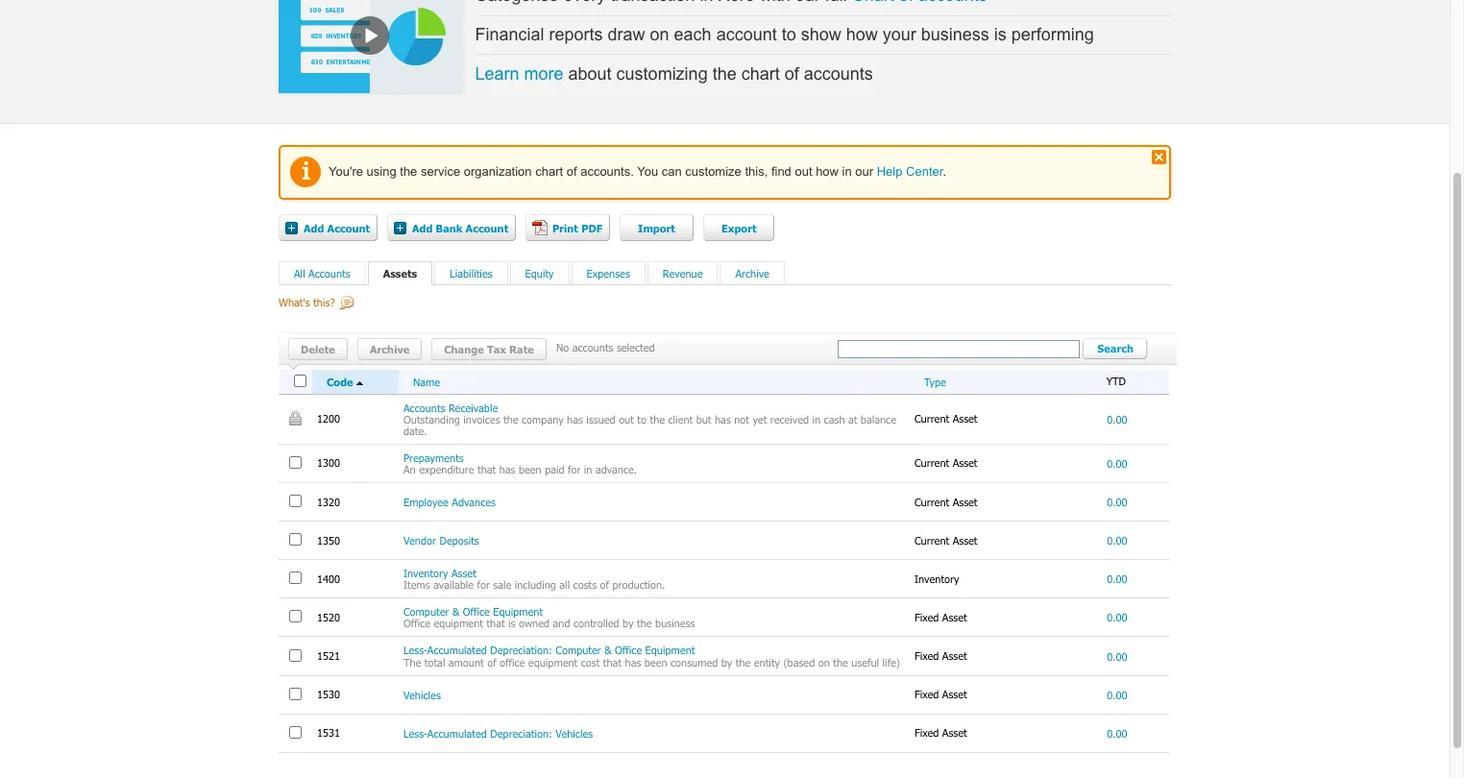 Task type: vqa. For each thing, say whether or not it's contained in the screenshot.


Task type: locate. For each thing, give the bounding box(es) containing it.
1 horizontal spatial out
[[795, 164, 812, 178]]

0 vertical spatial to
[[782, 25, 796, 44]]

asset for 1531
[[942, 726, 967, 739]]

0 horizontal spatial equipment
[[434, 617, 483, 630]]

chart right organization
[[535, 164, 563, 178]]

9 0.00 link from the top
[[1107, 727, 1127, 739]]

accounts
[[308, 267, 350, 279], [403, 401, 445, 414]]

you
[[637, 164, 658, 178]]

has right cost
[[625, 656, 641, 668]]

less-accumulated depreciation: vehicles link
[[403, 727, 593, 739]]

out right find
[[795, 164, 812, 178]]

4 0.00 link from the top
[[1107, 534, 1127, 547]]

0 horizontal spatial been
[[519, 463, 542, 476]]

of inside inventory asset items available for sale including all costs of production.
[[600, 578, 609, 591]]

this?
[[313, 296, 335, 308]]

computer
[[403, 605, 449, 618], [556, 644, 601, 657]]

accounts down show in the top of the page
[[804, 65, 873, 84]]

0 vertical spatial by
[[623, 617, 634, 630]]

1 horizontal spatial in
[[812, 413, 821, 425]]

1 add from the left
[[304, 221, 324, 234]]

1 vertical spatial out
[[619, 413, 634, 425]]

archive for the leftmost archive link
[[370, 343, 410, 355]]

4 fixed asset from the top
[[915, 726, 970, 739]]

equipment inside computer & office equipment office equipment that is owned and controlled by the business
[[434, 617, 483, 630]]

2 vertical spatial in
[[584, 463, 592, 476]]

1 vertical spatial by
[[721, 656, 732, 668]]

3 fixed from the top
[[915, 688, 939, 700]]

depreciation: inside less-accumulated depreciation: computer & office equipment the total amount of office equipment cost that has been consumed by the entity (based on the useful life)
[[490, 644, 552, 657]]

an
[[403, 463, 416, 476]]

0 vertical spatial equipment
[[493, 605, 543, 618]]

equipment left cost
[[528, 656, 578, 668]]

less-
[[403, 644, 427, 657], [403, 727, 427, 739]]

6 0.00 link from the top
[[1107, 611, 1127, 624]]

in left cash
[[812, 413, 821, 425]]

archive for archive link to the right
[[735, 267, 769, 279]]

owned
[[519, 617, 550, 630]]

equipment inside less-accumulated depreciation: computer & office equipment the total amount of office equipment cost that has been consumed by the entity (based on the useful life)
[[645, 644, 695, 657]]

pdf
[[581, 221, 602, 234]]

office right cost
[[615, 644, 642, 657]]

0 vertical spatial archive link
[[735, 267, 769, 279]]

9 0.00 from the top
[[1107, 727, 1127, 739]]

print pdf
[[552, 221, 602, 234]]

out right issued
[[619, 413, 634, 425]]

1 vertical spatial equipment
[[645, 644, 695, 657]]

of left "office"
[[487, 656, 496, 668]]

2 current from the top
[[915, 457, 949, 469]]

center
[[906, 164, 943, 178]]

None text field
[[838, 340, 1080, 358]]

0.00 link for 1521
[[1107, 650, 1127, 662]]

0.00 for 1350
[[1107, 534, 1127, 547]]

2 less- from the top
[[403, 727, 427, 739]]

to left show in the top of the page
[[782, 25, 796, 44]]

equipment down the sale
[[493, 605, 543, 618]]

fixed for 1531
[[915, 726, 939, 739]]

0 horizontal spatial in
[[584, 463, 592, 476]]

the left 'useful' at bottom right
[[833, 656, 848, 668]]

account right 'bank'
[[466, 221, 508, 234]]

less-accumulated depreciation: computer & office equipment link
[[403, 644, 695, 657]]

0 vertical spatial is
[[994, 25, 1007, 44]]

account up all accounts
[[327, 221, 370, 234]]

1 current from the top
[[915, 412, 949, 425]]

1 horizontal spatial on
[[818, 656, 830, 668]]

asset for 1200
[[953, 412, 978, 425]]

accumulated
[[427, 644, 487, 657], [427, 727, 487, 739]]

0 vertical spatial chart
[[741, 65, 780, 84]]

0 vertical spatial &
[[452, 605, 460, 618]]

0 horizontal spatial on
[[650, 25, 669, 44]]

cost
[[581, 656, 600, 668]]

by right controlled
[[623, 617, 634, 630]]

add account
[[304, 221, 370, 234]]

4 current asset from the top
[[915, 534, 981, 546]]

0.00 link for 1530
[[1107, 688, 1127, 701]]

1 vertical spatial accumulated
[[427, 727, 487, 739]]

0 vertical spatial depreciation:
[[490, 644, 552, 657]]

less- inside less-accumulated depreciation: computer & office equipment the total amount of office equipment cost that has been consumed by the entity (based on the useful life)
[[403, 644, 427, 657]]

1 horizontal spatial been
[[644, 656, 667, 668]]

fixed for 1520
[[915, 611, 939, 623]]

the up less-accumulated depreciation: computer & office equipment the total amount of office equipment cost that has been consumed by the entity (based on the useful life)
[[637, 617, 652, 630]]

& down "available"
[[452, 605, 460, 618]]

code
[[327, 375, 353, 388]]

current asset for 1350
[[915, 534, 981, 546]]

0 horizontal spatial for
[[477, 578, 490, 591]]

0 vertical spatial archive
[[735, 267, 769, 279]]

add bank account link
[[387, 214, 516, 241]]

None checkbox
[[294, 374, 306, 387], [289, 495, 302, 507], [289, 533, 302, 546], [289, 610, 302, 623], [294, 374, 306, 387], [289, 495, 302, 507], [289, 533, 302, 546], [289, 610, 302, 623]]

0 vertical spatial been
[[519, 463, 542, 476]]

chart down account
[[741, 65, 780, 84]]

2 horizontal spatial office
[[615, 644, 642, 657]]

&
[[452, 605, 460, 618], [604, 644, 612, 657]]

current for 1200
[[915, 412, 949, 425]]

in inside prepayments an expenditure that has been paid for in advance.
[[584, 463, 592, 476]]

1 horizontal spatial business
[[921, 25, 989, 44]]

for inside prepayments an expenditure that has been paid for in advance.
[[568, 463, 581, 476]]

2 horizontal spatial in
[[842, 164, 852, 178]]

account
[[716, 25, 777, 44]]

6 0.00 from the top
[[1107, 611, 1127, 624]]

0 horizontal spatial account
[[327, 221, 370, 234]]

asset inside inventory asset items available for sale including all costs of production.
[[451, 567, 476, 579]]

accumulated down computer & office equipment link
[[427, 644, 487, 657]]

1 0.00 from the top
[[1107, 413, 1127, 425]]

1 horizontal spatial equipment
[[528, 656, 578, 668]]

inventory
[[403, 567, 448, 579], [915, 572, 963, 585]]

8 0.00 from the top
[[1107, 688, 1127, 701]]

0 horizontal spatial by
[[623, 617, 634, 630]]

computer down items
[[403, 605, 449, 618]]

0 horizontal spatial to
[[637, 413, 647, 425]]

depreciation: for computer
[[490, 644, 552, 657]]

has left "paid" at the bottom left
[[499, 463, 515, 476]]

0 vertical spatial accumulated
[[427, 644, 487, 657]]

2 depreciation: from the top
[[490, 727, 552, 739]]

1 vertical spatial depreciation:
[[490, 727, 552, 739]]

accounts
[[804, 65, 873, 84], [572, 341, 613, 353]]

inventory for inventory asset items available for sale including all costs of production.
[[403, 567, 448, 579]]

office down "available"
[[463, 605, 490, 618]]

in left our
[[842, 164, 852, 178]]

asset for 1300
[[953, 457, 978, 469]]

1 vertical spatial archive link
[[357, 338, 422, 360]]

but
[[696, 413, 711, 425]]

add left 'bank'
[[412, 221, 433, 234]]

name link
[[413, 375, 440, 388]]

0 horizontal spatial out
[[619, 413, 634, 425]]

search
[[1097, 342, 1134, 354]]

1 vertical spatial how
[[816, 164, 839, 178]]

1530
[[317, 688, 343, 700]]

on right draw
[[650, 25, 669, 44]]

3 current asset from the top
[[915, 495, 981, 508]]

1 vertical spatial for
[[477, 578, 490, 591]]

fixed for 1521
[[915, 649, 939, 662]]

expenses
[[587, 267, 630, 279]]

archive link down export
[[735, 267, 769, 279]]

2 current asset from the top
[[915, 457, 981, 469]]

that right cost
[[603, 656, 622, 668]]

5 0.00 from the top
[[1107, 573, 1127, 585]]

0 horizontal spatial chart
[[535, 164, 563, 178]]

fixed asset for 1531
[[915, 726, 970, 739]]

the right invoices
[[503, 413, 518, 425]]

vehicles link
[[403, 688, 441, 701]]

life)
[[882, 656, 900, 668]]

has inside less-accumulated depreciation: computer & office equipment the total amount of office equipment cost that has been consumed by the entity (based on the useful life)
[[625, 656, 641, 668]]

8 0.00 link from the top
[[1107, 688, 1127, 701]]

add inside add bank account link
[[412, 221, 433, 234]]

asset for 1320
[[953, 495, 978, 508]]

in
[[842, 164, 852, 178], [812, 413, 821, 425], [584, 463, 592, 476]]

been left consumed
[[644, 656, 667, 668]]

computer down and
[[556, 644, 601, 657]]

& inside computer & office equipment office equipment that is owned and controlled by the business
[[452, 605, 460, 618]]

inventory inside inventory asset items available for sale including all costs of production.
[[403, 567, 448, 579]]

1 horizontal spatial chart
[[741, 65, 780, 84]]

0 vertical spatial equipment
[[434, 617, 483, 630]]

2 add from the left
[[412, 221, 433, 234]]

add bank account
[[412, 221, 508, 234]]

5 0.00 link from the top
[[1107, 573, 1127, 585]]

1 accumulated from the top
[[427, 644, 487, 657]]

0 vertical spatial accounts
[[804, 65, 873, 84]]

expenses link
[[587, 267, 630, 279]]

that inside prepayments an expenditure that has been paid for in advance.
[[477, 463, 496, 476]]

4 current from the top
[[915, 534, 949, 546]]

equipment down "available"
[[434, 617, 483, 630]]

1 horizontal spatial archive link
[[735, 267, 769, 279]]

for left the sale
[[477, 578, 490, 591]]

is left performing
[[994, 25, 1007, 44]]

1 vertical spatial accounts
[[403, 401, 445, 414]]

1350
[[317, 534, 343, 546]]

by inside less-accumulated depreciation: computer & office equipment the total amount of office equipment cost that has been consumed by the entity (based on the useful life)
[[721, 656, 732, 668]]

1 vertical spatial archive
[[370, 343, 410, 355]]

type
[[924, 375, 946, 388]]

office inside less-accumulated depreciation: computer & office equipment the total amount of office equipment cost that has been consumed by the entity (based on the useful life)
[[615, 644, 642, 657]]

the left client on the left of the page
[[650, 413, 665, 425]]

1 fixed from the top
[[915, 611, 939, 623]]

how
[[846, 25, 878, 44], [816, 164, 839, 178]]

accounts right no
[[572, 341, 613, 353]]

archive up code link
[[370, 343, 410, 355]]

inventory for inventory
[[915, 572, 963, 585]]

advances
[[452, 496, 496, 508]]

2 accumulated from the top
[[427, 727, 487, 739]]

0 horizontal spatial business
[[655, 617, 695, 630]]

accounts right all
[[308, 267, 350, 279]]

1 horizontal spatial accounts
[[403, 401, 445, 414]]

1 horizontal spatial how
[[846, 25, 878, 44]]

sale
[[493, 578, 511, 591]]

1 horizontal spatial inventory
[[915, 572, 963, 585]]

4 fixed from the top
[[915, 726, 939, 739]]

1 horizontal spatial archive
[[735, 267, 769, 279]]

has inside prepayments an expenditure that has been paid for in advance.
[[499, 463, 515, 476]]

for right "paid" at the bottom left
[[568, 463, 581, 476]]

1 vertical spatial business
[[655, 617, 695, 630]]

depreciation: down "office"
[[490, 727, 552, 739]]

2 0.00 from the top
[[1107, 457, 1127, 470]]

0 horizontal spatial inventory
[[403, 567, 448, 579]]

1 vertical spatial &
[[604, 644, 612, 657]]

employee advances
[[403, 496, 496, 508]]

business right 'your'
[[921, 25, 989, 44]]

print pdf link
[[525, 214, 610, 241]]

3 0.00 from the top
[[1107, 496, 1127, 508]]

by inside computer & office equipment office equipment that is owned and controlled by the business
[[623, 617, 634, 630]]

how left 'your'
[[846, 25, 878, 44]]

2 vertical spatial that
[[603, 656, 622, 668]]

office down items
[[403, 617, 430, 630]]

0 horizontal spatial is
[[508, 617, 515, 630]]

computer inside computer & office equipment office equipment that is owned and controlled by the business
[[403, 605, 449, 618]]

that left owned
[[486, 617, 505, 630]]

0 horizontal spatial accounts
[[572, 341, 613, 353]]

vehicles
[[403, 688, 441, 701], [556, 727, 593, 739]]

0 vertical spatial that
[[477, 463, 496, 476]]

vehicles down the
[[403, 688, 441, 701]]

selected
[[617, 341, 655, 353]]

accumulated down vehicles link
[[427, 727, 487, 739]]

1 vertical spatial equipment
[[528, 656, 578, 668]]

None checkbox
[[289, 456, 302, 469], [289, 572, 302, 584], [289, 649, 302, 661], [289, 687, 302, 700], [289, 726, 302, 738], [289, 456, 302, 469], [289, 572, 302, 584], [289, 649, 302, 661], [289, 687, 302, 700], [289, 726, 302, 738]]

1 horizontal spatial add
[[412, 221, 433, 234]]

1 horizontal spatial computer
[[556, 644, 601, 657]]

2 0.00 link from the top
[[1107, 457, 1127, 470]]

office
[[463, 605, 490, 618], [403, 617, 430, 630], [615, 644, 642, 657]]

1 vertical spatial chart
[[535, 164, 563, 178]]

inventory asset link
[[403, 567, 476, 579]]

0.00 link for 1400
[[1107, 573, 1127, 585]]

0 vertical spatial how
[[846, 25, 878, 44]]

by
[[623, 617, 634, 630], [721, 656, 732, 668]]

including
[[515, 578, 556, 591]]

0 vertical spatial in
[[842, 164, 852, 178]]

less- for less-accumulated depreciation: vehicles
[[403, 727, 427, 739]]

0 vertical spatial less-
[[403, 644, 427, 657]]

of
[[785, 65, 799, 84], [567, 164, 577, 178], [600, 578, 609, 591], [487, 656, 496, 668]]

1531
[[317, 726, 343, 739]]

1 less- from the top
[[403, 644, 427, 657]]

1 current asset from the top
[[915, 412, 981, 425]]

fixed
[[915, 611, 939, 623], [915, 649, 939, 662], [915, 688, 939, 700], [915, 726, 939, 739]]

chart for the
[[741, 65, 780, 84]]

3 0.00 link from the top
[[1107, 496, 1127, 508]]

receivable
[[449, 401, 498, 414]]

0 horizontal spatial &
[[452, 605, 460, 618]]

1 fixed asset from the top
[[915, 611, 970, 623]]

0 vertical spatial on
[[650, 25, 669, 44]]

current
[[915, 412, 949, 425], [915, 457, 949, 469], [915, 495, 949, 508], [915, 534, 949, 546]]

in left advance.
[[584, 463, 592, 476]]

add inside add account link
[[304, 221, 324, 234]]

change tax rate link
[[431, 338, 547, 360]]

accumulated inside less-accumulated depreciation: computer & office equipment the total amount of office equipment cost that has been consumed by the entity (based on the useful life)
[[427, 644, 487, 657]]

1 vertical spatial been
[[644, 656, 667, 668]]

prepayments link
[[403, 451, 464, 464]]

0.00 for 1530
[[1107, 688, 1127, 701]]

0 vertical spatial computer
[[403, 605, 449, 618]]

archive down export
[[735, 267, 769, 279]]

asset for 1530
[[942, 688, 967, 700]]

0.00 for 1320
[[1107, 496, 1127, 508]]

7 0.00 link from the top
[[1107, 650, 1127, 662]]

1 vertical spatial is
[[508, 617, 515, 630]]

0 horizontal spatial add
[[304, 221, 324, 234]]

4 0.00 from the top
[[1107, 534, 1127, 547]]

3 fixed asset from the top
[[915, 688, 970, 700]]

to left client on the left of the page
[[637, 413, 647, 425]]

find
[[771, 164, 791, 178]]

client
[[668, 413, 693, 425]]

2 fixed asset from the top
[[915, 649, 970, 662]]

by right consumed
[[721, 656, 732, 668]]

liabilities
[[450, 267, 492, 279]]

inventory asset items available for sale including all costs of production.
[[403, 567, 665, 591]]

business inside computer & office equipment office equipment that is owned and controlled by the business
[[655, 617, 695, 630]]

depreciation: down owned
[[490, 644, 552, 657]]

accumulated for less-accumulated depreciation: vehicles
[[427, 727, 487, 739]]

is left owned
[[508, 617, 515, 630]]

that up "advances"
[[477, 463, 496, 476]]

been left "paid" at the bottom left
[[519, 463, 542, 476]]

vehicles down cost
[[556, 727, 593, 739]]

fixed asset for 1520
[[915, 611, 970, 623]]

1 vertical spatial in
[[812, 413, 821, 425]]

depreciation:
[[490, 644, 552, 657], [490, 727, 552, 739]]

0.00 for 1520
[[1107, 611, 1127, 624]]

less- up vehicles link
[[403, 644, 427, 657]]

business up less-accumulated depreciation: computer & office equipment the total amount of office equipment cost that has been consumed by the entity (based on the useful life)
[[655, 617, 695, 630]]

add for add bank account
[[412, 221, 433, 234]]

1 horizontal spatial by
[[721, 656, 732, 668]]

0 horizontal spatial equipment
[[493, 605, 543, 618]]

1 horizontal spatial vehicles
[[556, 727, 593, 739]]

that inside computer & office equipment office equipment that is owned and controlled by the business
[[486, 617, 505, 630]]

account
[[327, 221, 370, 234], [466, 221, 508, 234]]

0 horizontal spatial computer
[[403, 605, 449, 618]]

0.00 link for 1531
[[1107, 727, 1127, 739]]

what's
[[279, 296, 310, 308]]

and
[[553, 617, 570, 630]]

& right cost
[[604, 644, 612, 657]]

no
[[556, 341, 569, 353]]

how left our
[[816, 164, 839, 178]]

1 vertical spatial on
[[818, 656, 830, 668]]

1 horizontal spatial equipment
[[645, 644, 695, 657]]

1 0.00 link from the top
[[1107, 413, 1127, 425]]

out
[[795, 164, 812, 178], [619, 413, 634, 425]]

1 vertical spatial to
[[637, 413, 647, 425]]

delete link
[[288, 338, 348, 360]]

each
[[674, 25, 711, 44]]

your
[[883, 25, 916, 44]]

vendor deposits
[[403, 534, 479, 547]]

on right (based
[[818, 656, 830, 668]]

less-accumulated depreciation: computer & office equipment the total amount of office equipment cost that has been consumed by the entity (based on the useful life)
[[403, 644, 900, 668]]

equipment down production.
[[645, 644, 695, 657]]

organization
[[464, 164, 532, 178]]

1 horizontal spatial &
[[604, 644, 612, 657]]

accounts up date.
[[403, 401, 445, 414]]

0 horizontal spatial archive
[[370, 343, 410, 355]]

the
[[403, 656, 421, 668]]

1 vertical spatial accounts
[[572, 341, 613, 353]]

of inside less-accumulated depreciation: computer & office equipment the total amount of office equipment cost that has been consumed by the entity (based on the useful life)
[[487, 656, 496, 668]]

no accounts selected
[[556, 341, 655, 353]]

0 horizontal spatial accounts
[[308, 267, 350, 279]]

about
[[568, 65, 612, 84]]

equipment
[[434, 617, 483, 630], [528, 656, 578, 668]]

less- for less-accumulated depreciation: computer & office equipment the total amount of office equipment cost that has been consumed by the entity (based on the useful life)
[[403, 644, 427, 657]]

current asset
[[915, 412, 981, 425], [915, 457, 981, 469], [915, 495, 981, 508], [915, 534, 981, 546]]

7 0.00 from the top
[[1107, 650, 1127, 662]]

equipment
[[493, 605, 543, 618], [645, 644, 695, 657]]

0 horizontal spatial vehicles
[[403, 688, 441, 701]]

1 vertical spatial that
[[486, 617, 505, 630]]

0 vertical spatial accounts
[[308, 267, 350, 279]]

0.00
[[1107, 413, 1127, 425], [1107, 457, 1127, 470], [1107, 496, 1127, 508], [1107, 534, 1127, 547], [1107, 573, 1127, 585], [1107, 611, 1127, 624], [1107, 650, 1127, 662], [1107, 688, 1127, 701], [1107, 727, 1127, 739]]

1 vertical spatial less-
[[403, 727, 427, 739]]

1 account from the left
[[327, 221, 370, 234]]

1 vertical spatial computer
[[556, 644, 601, 657]]

3 current from the top
[[915, 495, 949, 508]]

add up all accounts
[[304, 221, 324, 234]]

0 vertical spatial for
[[568, 463, 581, 476]]

0 vertical spatial vehicles
[[403, 688, 441, 701]]

all accounts
[[294, 267, 350, 279]]

1 horizontal spatial account
[[466, 221, 508, 234]]

2 fixed from the top
[[915, 649, 939, 662]]

1 horizontal spatial for
[[568, 463, 581, 476]]

1 depreciation: from the top
[[490, 644, 552, 657]]

at
[[848, 413, 857, 425]]

in inside accounts receivable outstanding invoices the company has issued out to the client but has not yet received in cash at balance date.
[[812, 413, 821, 425]]

of right the costs
[[600, 578, 609, 591]]

1 horizontal spatial to
[[782, 25, 796, 44]]

less- down vehicles link
[[403, 727, 427, 739]]

the down account
[[712, 65, 737, 84]]

archive link up code link
[[357, 338, 422, 360]]

outstanding
[[403, 413, 460, 425]]



Task type: describe. For each thing, give the bounding box(es) containing it.
0.00 for 1300
[[1107, 457, 1127, 470]]

prepayments an expenditure that has been paid for in advance.
[[403, 451, 637, 476]]

assets
[[383, 267, 417, 279]]

fixed asset for 1521
[[915, 649, 970, 662]]

1 horizontal spatial is
[[994, 25, 1007, 44]]

equipment inside computer & office equipment office equipment that is owned and controlled by the business
[[493, 605, 543, 618]]

current asset for 1300
[[915, 457, 981, 469]]

rate
[[509, 343, 534, 355]]

of left the accounts.
[[567, 164, 577, 178]]

type link
[[924, 375, 946, 388]]

the left entity
[[736, 656, 751, 668]]

issued
[[586, 413, 616, 425]]

depreciation: for vehicles
[[490, 727, 552, 739]]

add account link
[[279, 214, 378, 241]]

less-accumulated depreciation: vehicles
[[403, 727, 593, 739]]

using
[[367, 164, 396, 178]]

fixed asset for 1530
[[915, 688, 970, 700]]

0.00 link for 1200
[[1107, 413, 1127, 425]]

current for 1300
[[915, 457, 949, 469]]

chart for organization
[[535, 164, 563, 178]]

costs
[[573, 578, 597, 591]]

office
[[500, 656, 525, 668]]

you're
[[329, 164, 363, 178]]

is inside computer & office equipment office equipment that is owned and controlled by the business
[[508, 617, 515, 630]]

reports
[[549, 25, 603, 44]]

0.00 link for 1350
[[1107, 534, 1127, 547]]

our
[[855, 164, 873, 178]]

1200
[[317, 412, 343, 425]]

to inside accounts receivable outstanding invoices the company has issued out to the client but has not yet received in cash at balance date.
[[637, 413, 647, 425]]

& inside less-accumulated depreciation: computer & office equipment the total amount of office equipment cost that has been consumed by the entity (based on the useful life)
[[604, 644, 612, 657]]

import
[[638, 221, 675, 234]]

learn more about customizing the chart of accounts
[[475, 65, 873, 84]]

financial
[[475, 25, 544, 44]]

show
[[801, 25, 841, 44]]

paid
[[545, 463, 565, 476]]

1 horizontal spatial accounts
[[804, 65, 873, 84]]

1320
[[317, 495, 343, 508]]

total
[[424, 656, 445, 668]]

1 horizontal spatial office
[[463, 605, 490, 618]]

what's this? link
[[279, 296, 355, 322]]

revenue
[[663, 267, 703, 279]]

been inside prepayments an expenditure that has been paid for in advance.
[[519, 463, 542, 476]]

that inside less-accumulated depreciation: computer & office equipment the total amount of office equipment cost that has been consumed by the entity (based on the useful life)
[[603, 656, 622, 668]]

import link
[[620, 214, 694, 241]]

1 vertical spatial vehicles
[[556, 727, 593, 739]]

prepayments
[[403, 451, 464, 464]]

0.00 for 1531
[[1107, 727, 1127, 739]]

add for add account
[[304, 221, 324, 234]]

help center link
[[877, 164, 943, 178]]

computer & office equipment office equipment that is owned and controlled by the business
[[403, 605, 695, 630]]

help
[[877, 164, 903, 178]]

1520
[[317, 611, 343, 623]]

0.00 for 1200
[[1107, 413, 1127, 425]]

tax
[[487, 343, 506, 355]]

revenue link
[[663, 267, 703, 279]]

consumed
[[671, 656, 718, 668]]

0 vertical spatial out
[[795, 164, 812, 178]]

received
[[770, 413, 809, 425]]

current for 1320
[[915, 495, 949, 508]]

1400
[[317, 572, 343, 585]]

1300
[[317, 457, 343, 469]]

0.00 for 1400
[[1107, 573, 1127, 585]]

expenditure
[[419, 463, 474, 476]]

balance
[[861, 413, 896, 425]]

bank
[[436, 221, 462, 234]]

can
[[662, 164, 682, 178]]

export link
[[703, 214, 774, 241]]

computer & office equipment link
[[403, 605, 543, 618]]

current asset for 1200
[[915, 412, 981, 425]]

assets link
[[383, 267, 417, 279]]

employee advances link
[[403, 496, 496, 508]]

0.00 for 1521
[[1107, 650, 1127, 662]]

current for 1350
[[915, 534, 949, 546]]

2 account from the left
[[466, 221, 508, 234]]

current asset for 1320
[[915, 495, 981, 508]]

asset for 1521
[[942, 649, 967, 662]]

customizing
[[616, 65, 708, 84]]

asset for 1350
[[953, 534, 978, 546]]

1521
[[317, 649, 343, 662]]

service
[[421, 164, 460, 178]]

the inside computer & office equipment office equipment that is owned and controlled by the business
[[637, 617, 652, 630]]

print
[[552, 221, 578, 234]]

more
[[524, 65, 563, 84]]

all
[[559, 578, 570, 591]]

invoices
[[463, 413, 500, 425]]

production.
[[612, 578, 665, 591]]

code link
[[327, 375, 394, 391]]

change tax rate
[[444, 343, 534, 355]]

performing
[[1011, 25, 1094, 44]]

0.00 link for 1320
[[1107, 496, 1127, 508]]

computer inside less-accumulated depreciation: computer & office equipment the total amount of office equipment cost that has been consumed by the entity (based on the useful life)
[[556, 644, 601, 657]]

financial reports draw on each account to show how your business is performing
[[475, 25, 1094, 44]]

on inside less-accumulated depreciation: computer & office equipment the total amount of office equipment cost that has been consumed by the entity (based on the useful life)
[[818, 656, 830, 668]]

controlled
[[573, 617, 619, 630]]

has left not
[[715, 413, 731, 425]]

not
[[734, 413, 749, 425]]

yet
[[753, 413, 767, 425]]

accumulated for less-accumulated depreciation: computer & office equipment the total amount of office equipment cost that has been consumed by the entity (based on the useful life)
[[427, 644, 487, 657]]

0 horizontal spatial how
[[816, 164, 839, 178]]

employee
[[403, 496, 449, 508]]

vendor
[[403, 534, 436, 547]]

0 vertical spatial business
[[921, 25, 989, 44]]

0.00 link for 1520
[[1107, 611, 1127, 624]]

of down financial reports draw on each account to show how your business is performing
[[785, 65, 799, 84]]

0.00 link for 1300
[[1107, 457, 1127, 470]]

0 horizontal spatial archive link
[[357, 338, 422, 360]]

out inside accounts receivable outstanding invoices the company has issued out to the client but has not yet received in cash at balance date.
[[619, 413, 634, 425]]

been inside less-accumulated depreciation: computer & office equipment the total amount of office equipment cost that has been consumed by the entity (based on the useful life)
[[644, 656, 667, 668]]

deposits
[[439, 534, 479, 547]]

all
[[294, 267, 305, 279]]

for inside inventory asset items available for sale including all costs of production.
[[477, 578, 490, 591]]

search button
[[1083, 338, 1148, 361]]

accounts.
[[580, 164, 634, 178]]

what's this?
[[279, 296, 335, 308]]

accounts receivable link
[[403, 401, 498, 414]]

has left issued
[[567, 413, 583, 425]]

you cannot delete/archive system accounts. image
[[289, 411, 302, 425]]

asset for 1520
[[942, 611, 967, 623]]

cash
[[824, 413, 845, 425]]

liabilities link
[[450, 267, 492, 279]]

customize
[[685, 164, 741, 178]]

the right using
[[400, 164, 417, 178]]

export
[[721, 221, 757, 234]]

0 horizontal spatial office
[[403, 617, 430, 630]]

accounts inside accounts receivable outstanding invoices the company has issued out to the client but has not yet received in cash at balance date.
[[403, 401, 445, 414]]

change
[[444, 343, 484, 355]]

(based
[[783, 656, 815, 668]]

.
[[943, 164, 946, 178]]

fixed for 1530
[[915, 688, 939, 700]]

advance.
[[596, 463, 637, 476]]

equipment inside less-accumulated depreciation: computer & office equipment the total amount of office equipment cost that has been consumed by the entity (based on the useful life)
[[528, 656, 578, 668]]

accounts receivable outstanding invoices the company has issued out to the client but has not yet received in cash at balance date.
[[403, 401, 896, 437]]



